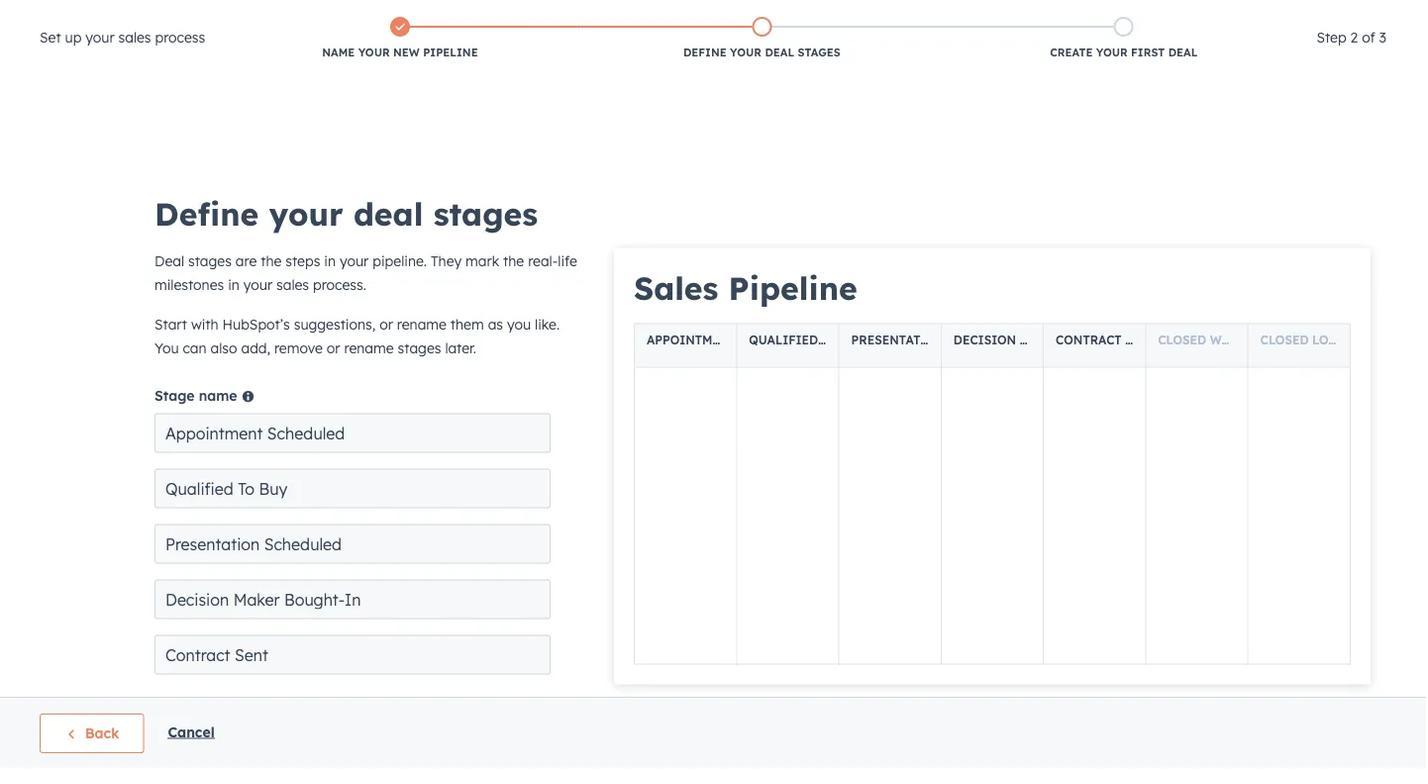 Task type: locate. For each thing, give the bounding box(es) containing it.
are
[[236, 253, 257, 270]]

life
[[558, 253, 578, 270]]

0 horizontal spatial scheduled
[[741, 332, 814, 347]]

stage name
[[155, 387, 237, 405]]

define
[[684, 46, 727, 59], [155, 194, 259, 234]]

in down are in the top left of the page
[[228, 276, 240, 294]]

cancel link
[[168, 724, 215, 741]]

can
[[183, 340, 207, 357]]

closed left the lost
[[1261, 332, 1310, 347]]

Search HubSpot search field
[[1148, 42, 1391, 75]]

back button
[[40, 714, 144, 754]]

1 vertical spatial sales
[[277, 276, 309, 294]]

deal
[[765, 46, 795, 59], [1169, 46, 1198, 59], [354, 194, 424, 234]]

scheduled
[[741, 332, 814, 347], [949, 332, 1023, 347]]

search image
[[1381, 50, 1399, 67]]

set
[[40, 29, 61, 46]]

up
[[65, 29, 82, 46]]

start
[[155, 316, 187, 333]]

calling icon image
[[1098, 10, 1116, 28]]

name
[[322, 46, 355, 59]]

real-
[[528, 253, 558, 270]]

3
[[1380, 29, 1387, 46]]

mark
[[466, 253, 500, 270]]

None text field
[[155, 580, 551, 620]]

1 horizontal spatial rename
[[397, 316, 447, 333]]

define your deal stages
[[684, 46, 841, 59], [155, 194, 538, 234]]

1 horizontal spatial closed
[[1261, 332, 1310, 347]]

0 horizontal spatial the
[[261, 253, 282, 270]]

rename left them
[[397, 316, 447, 333]]

0 horizontal spatial deal
[[354, 194, 424, 234]]

stage
[[155, 387, 195, 405]]

1 vertical spatial rename
[[344, 340, 394, 357]]

create your first deal list item
[[943, 13, 1305, 64]]

sales down steps
[[277, 276, 309, 294]]

qualified
[[749, 332, 819, 347]]

1 horizontal spatial define your deal stages
[[684, 46, 841, 59]]

upgrade image
[[996, 9, 1013, 27]]

the right are in the top left of the page
[[261, 253, 282, 270]]

1 the from the left
[[261, 253, 282, 270]]

stages inside start with hubspot's suggestions, or rename them as you like. you can also add, remove or rename stages later.
[[398, 340, 441, 357]]

or right suggestions,
[[380, 316, 393, 333]]

1 scheduled from the left
[[741, 332, 814, 347]]

stages inside deal stages are the steps in your pipeline. they mark the real-life milestones in your sales process.
[[188, 253, 232, 270]]

sent
[[1126, 332, 1157, 347]]

presentation scheduled
[[852, 332, 1023, 347]]

hubspot's
[[222, 316, 290, 333]]

in up process.
[[324, 253, 336, 270]]

0 vertical spatial define your deal stages
[[684, 46, 841, 59]]

your inside list item
[[1097, 46, 1128, 59]]

add,
[[241, 340, 271, 357]]

closed right sent
[[1159, 332, 1207, 347]]

sales left process
[[119, 29, 151, 46]]

or down suggestions,
[[327, 340, 340, 357]]

rename
[[397, 316, 447, 333], [344, 340, 394, 357]]

0 horizontal spatial closed
[[1159, 332, 1207, 347]]

your
[[85, 29, 115, 46], [358, 46, 390, 59], [730, 46, 762, 59], [1097, 46, 1128, 59], [269, 194, 344, 234], [340, 253, 369, 270], [244, 276, 273, 294]]

None text field
[[155, 414, 551, 453], [155, 469, 551, 509], [155, 525, 551, 564], [155, 636, 551, 675], [155, 414, 551, 453], [155, 469, 551, 509], [155, 525, 551, 564], [155, 636, 551, 675]]

1 vertical spatial define your deal stages
[[155, 194, 538, 234]]

them
[[451, 316, 484, 333]]

define inside list item
[[684, 46, 727, 59]]

define your deal stages list item
[[581, 13, 943, 64]]

2 horizontal spatial deal
[[1169, 46, 1198, 59]]

cancel
[[168, 724, 215, 741]]

0 horizontal spatial or
[[327, 340, 340, 357]]

step 2 of 3
[[1317, 29, 1387, 46]]

or
[[380, 316, 393, 333], [327, 340, 340, 357]]

0 vertical spatial define
[[684, 46, 727, 59]]

decision maker bought-in
[[954, 332, 1138, 347]]

0 vertical spatial sales
[[119, 29, 151, 46]]

deal inside define your deal stages list item
[[765, 46, 795, 59]]

scheduled for appointment scheduled
[[741, 332, 814, 347]]

stages
[[798, 46, 841, 59], [434, 194, 538, 234], [188, 253, 232, 270], [398, 340, 441, 357]]

the
[[261, 253, 282, 270], [503, 253, 524, 270]]

list
[[219, 13, 1305, 64]]

calling icon button
[[1090, 2, 1123, 31]]

scheduled for presentation scheduled
[[949, 332, 1023, 347]]

upgrade menu
[[984, 0, 1403, 39]]

menu item
[[1128, 0, 1170, 32], [1279, 0, 1403, 32]]

in
[[1123, 332, 1138, 347]]

2 scheduled from the left
[[949, 332, 1023, 347]]

sales inside deal stages are the steps in your pipeline. they mark the real-life milestones in your sales process.
[[277, 276, 309, 294]]

appointment
[[647, 332, 737, 347]]

sales
[[119, 29, 151, 46], [277, 276, 309, 294]]

1 horizontal spatial sales
[[277, 276, 309, 294]]

rename down suggestions,
[[344, 340, 394, 357]]

your inside list item
[[358, 46, 390, 59]]

remove
[[274, 340, 323, 357]]

later.
[[445, 340, 477, 357]]

0 vertical spatial in
[[324, 253, 336, 270]]

0 horizontal spatial menu item
[[1128, 0, 1170, 32]]

scheduled left to
[[741, 332, 814, 347]]

0 horizontal spatial in
[[228, 276, 240, 294]]

1 horizontal spatial the
[[503, 253, 524, 270]]

deal
[[155, 253, 184, 270]]

1 vertical spatial define
[[155, 194, 259, 234]]

scheduled right presentation
[[949, 332, 1023, 347]]

none text field inside stage name element
[[155, 580, 551, 620]]

closed
[[1159, 332, 1207, 347], [1261, 332, 1310, 347]]

start with hubspot's suggestions, or rename them as you like. you can also add, remove or rename stages later.
[[155, 316, 560, 357]]

in
[[324, 253, 336, 270], [228, 276, 240, 294]]

0 horizontal spatial define
[[155, 194, 259, 234]]

1 horizontal spatial deal
[[765, 46, 795, 59]]

1 horizontal spatial in
[[324, 253, 336, 270]]

you
[[507, 316, 531, 333]]

stages inside define your deal stages list item
[[798, 46, 841, 59]]

0 vertical spatial or
[[380, 316, 393, 333]]

1 horizontal spatial define
[[684, 46, 727, 59]]

step
[[1317, 29, 1347, 46]]

the left real-
[[503, 253, 524, 270]]

like.
[[535, 316, 560, 333]]

1 horizontal spatial menu item
[[1279, 0, 1403, 32]]

1 horizontal spatial scheduled
[[949, 332, 1023, 347]]

bought-
[[1067, 332, 1123, 347]]



Task type: describe. For each thing, give the bounding box(es) containing it.
your inside list item
[[730, 46, 762, 59]]

1 vertical spatial in
[[228, 276, 240, 294]]

0 horizontal spatial sales
[[119, 29, 151, 46]]

sales
[[634, 268, 719, 307]]

2 the from the left
[[503, 253, 524, 270]]

2 menu item from the left
[[1279, 0, 1403, 32]]

0 horizontal spatial rename
[[344, 340, 394, 357]]

1 closed from the left
[[1159, 332, 1207, 347]]

contract
[[1056, 332, 1122, 347]]

pipeline
[[423, 46, 478, 59]]

upgrade
[[1017, 9, 1073, 26]]

pipeline
[[729, 268, 858, 307]]

as
[[488, 316, 503, 333]]

milestones
[[155, 276, 224, 294]]

deal stages are the steps in your pipeline. they mark the real-life milestones in your sales process.
[[155, 253, 578, 294]]

also
[[211, 340, 237, 357]]

closed lost
[[1261, 332, 1344, 347]]

process.
[[313, 276, 367, 294]]

decision
[[954, 332, 1017, 347]]

1 horizontal spatial or
[[380, 316, 393, 333]]

search button
[[1371, 42, 1409, 75]]

name your new pipeline completed list item
[[219, 13, 581, 64]]

2 closed from the left
[[1261, 332, 1310, 347]]

suggestions,
[[294, 316, 376, 333]]

won
[[1211, 332, 1241, 347]]

maker
[[1020, 332, 1063, 347]]

1 vertical spatial or
[[327, 340, 340, 357]]

list containing name your new pipeline
[[219, 13, 1305, 64]]

you
[[155, 340, 179, 357]]

define your deal stages inside list item
[[684, 46, 841, 59]]

0 vertical spatial rename
[[397, 316, 447, 333]]

of
[[1363, 29, 1376, 46]]

deal inside create your first deal list item
[[1169, 46, 1198, 59]]

pipeline.
[[373, 253, 427, 270]]

qualified to buy
[[749, 332, 867, 347]]

stage name element
[[155, 414, 583, 675]]

first
[[1132, 46, 1166, 59]]

steps
[[286, 253, 320, 270]]

sales pipeline
[[634, 268, 858, 307]]

name your new pipeline
[[322, 46, 478, 59]]

to
[[822, 332, 838, 347]]

back
[[85, 725, 119, 743]]

0 horizontal spatial define your deal stages
[[155, 194, 538, 234]]

lost
[[1313, 332, 1344, 347]]

set up your sales process
[[40, 29, 205, 46]]

create
[[1051, 46, 1093, 59]]

appointment scheduled
[[647, 332, 814, 347]]

2
[[1351, 29, 1359, 46]]

create your first deal
[[1051, 46, 1198, 59]]

with
[[191, 316, 219, 333]]

name
[[199, 387, 237, 405]]

contract sent closed won
[[1056, 332, 1241, 347]]

buy
[[842, 332, 867, 347]]

new
[[393, 46, 420, 59]]

they
[[431, 253, 462, 270]]

1 menu item from the left
[[1128, 0, 1170, 32]]

presentation
[[852, 332, 946, 347]]

process
[[155, 29, 205, 46]]



Task type: vqa. For each thing, say whether or not it's contained in the screenshot.
Presentation Scheduled scheduled
yes



